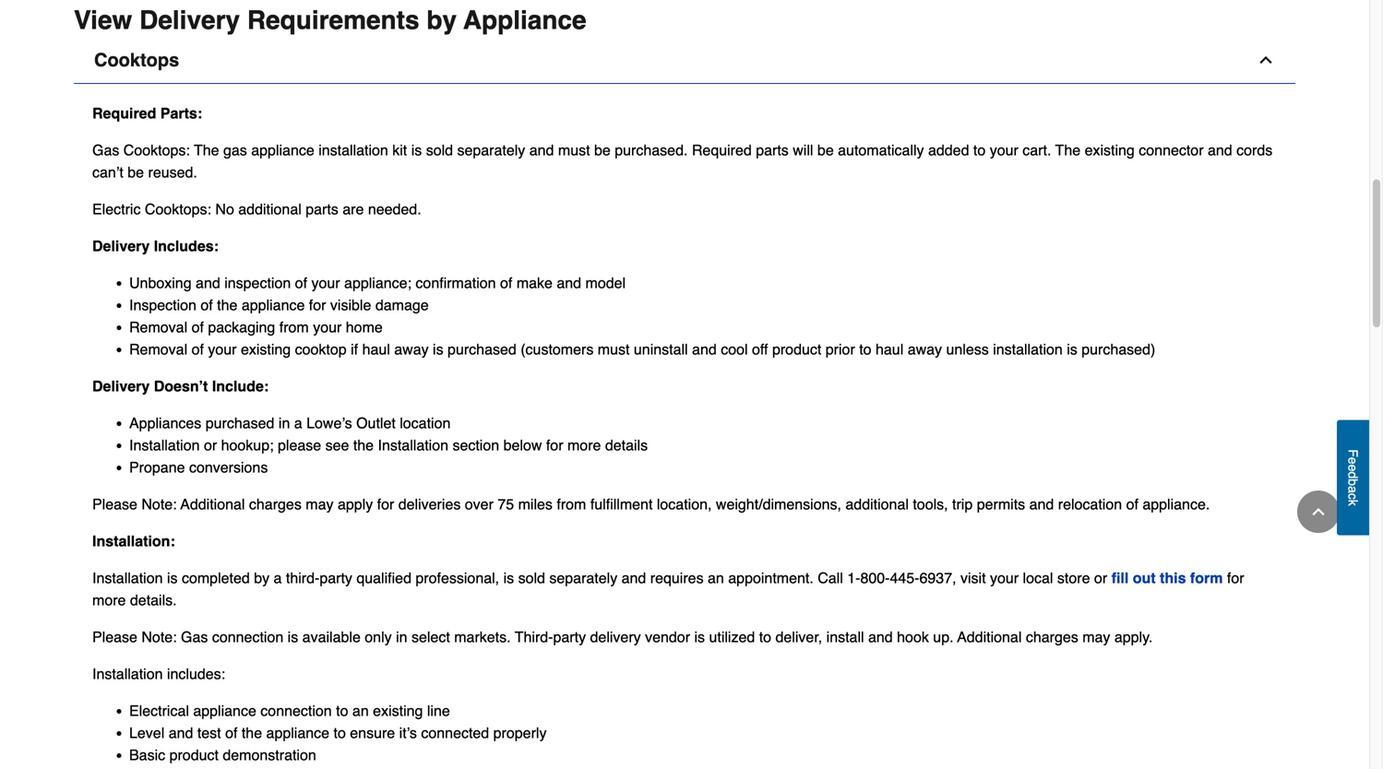 Task type: locate. For each thing, give the bounding box(es) containing it.
electric cooktops: no additional parts are needed.
[[92, 201, 422, 218]]

appliance right the gas
[[251, 142, 315, 159]]

third-
[[286, 570, 320, 587]]

in
[[279, 415, 290, 432], [396, 629, 408, 646]]

1 horizontal spatial the
[[1056, 142, 1081, 159]]

1 vertical spatial the
[[353, 437, 374, 454]]

more inside for more details.
[[92, 592, 126, 609]]

the right 'cart.'
[[1056, 142, 1081, 159]]

0 horizontal spatial the
[[217, 297, 238, 314]]

be right will
[[818, 142, 834, 159]]

delivery up appliances
[[92, 378, 150, 395]]

2 removal from the top
[[129, 341, 188, 358]]

product inside "electrical appliance connection to an existing line level and test of the appliance to ensure it's connected properly basic product demonstration"
[[169, 747, 219, 764]]

gas inside gas cooktops: the gas appliance installation kit is sold separately and must be purchased. required parts will be automatically added to your cart. the existing connector and cords can't be reused.
[[92, 142, 119, 159]]

please
[[92, 496, 137, 513], [92, 629, 137, 646]]

1 horizontal spatial parts
[[756, 142, 789, 159]]

0 vertical spatial removal
[[129, 319, 188, 336]]

for right below
[[546, 437, 564, 454]]

0 vertical spatial an
[[708, 570, 725, 587]]

charges down local
[[1026, 629, 1079, 646]]

installation includes:
[[92, 666, 225, 683]]

0 vertical spatial by
[[427, 5, 457, 35]]

haul right the if
[[362, 341, 390, 358]]

cooktops: inside gas cooktops: the gas appliance installation kit is sold separately and must be purchased. required parts will be automatically added to your cart. the existing connector and cords can't be reused.
[[124, 142, 190, 159]]

an up ensure
[[353, 703, 369, 720]]

0 horizontal spatial separately
[[457, 142, 526, 159]]

away down the damage
[[394, 341, 429, 358]]

your down packaging
[[208, 341, 237, 358]]

1 note: from the top
[[142, 496, 177, 513]]

added
[[929, 142, 970, 159]]

0 vertical spatial chevron up image
[[1257, 51, 1276, 69]]

1 vertical spatial more
[[92, 592, 126, 609]]

more
[[568, 437, 601, 454], [92, 592, 126, 609]]

0 vertical spatial cooktops:
[[124, 142, 190, 159]]

additional down conversions
[[181, 496, 245, 513]]

gas up includes:
[[181, 629, 208, 646]]

0 horizontal spatial a
[[274, 570, 282, 587]]

electric
[[92, 201, 141, 218]]

1 horizontal spatial must
[[598, 341, 630, 358]]

details.
[[130, 592, 177, 609]]

existing left connector
[[1085, 142, 1135, 159]]

0 horizontal spatial additional
[[238, 201, 302, 218]]

inspection
[[129, 297, 197, 314]]

0 vertical spatial separately
[[457, 142, 526, 159]]

1 horizontal spatial product
[[773, 341, 822, 358]]

store
[[1058, 570, 1091, 587]]

0 horizontal spatial the
[[194, 142, 219, 159]]

away
[[394, 341, 429, 358], [908, 341, 943, 358]]

delivery
[[590, 629, 641, 646]]

1 horizontal spatial haul
[[876, 341, 904, 358]]

this
[[1160, 570, 1187, 587]]

0 vertical spatial must
[[558, 142, 590, 159]]

0 horizontal spatial chevron up image
[[1257, 51, 1276, 69]]

of up doesn't
[[192, 341, 204, 358]]

parts left are
[[306, 201, 339, 218]]

0 horizontal spatial gas
[[92, 142, 119, 159]]

an right requires
[[708, 570, 725, 587]]

make
[[517, 275, 553, 292]]

please up installation:
[[92, 496, 137, 513]]

2 horizontal spatial a
[[1346, 486, 1361, 493]]

deliveries
[[399, 496, 461, 513]]

is right kit
[[411, 142, 422, 159]]

separately right kit
[[457, 142, 526, 159]]

removal down 'inspection'
[[129, 319, 188, 336]]

1 vertical spatial connection
[[261, 703, 332, 720]]

home
[[346, 319, 383, 336]]

2 please from the top
[[92, 629, 137, 646]]

1 horizontal spatial in
[[396, 629, 408, 646]]

1 vertical spatial or
[[1095, 570, 1108, 587]]

0 horizontal spatial by
[[254, 570, 270, 587]]

e up d
[[1346, 458, 1361, 465]]

0 vertical spatial installation
[[319, 142, 388, 159]]

gas
[[92, 142, 119, 159], [181, 629, 208, 646]]

the up demonstration
[[242, 725, 262, 742]]

0 horizontal spatial more
[[92, 592, 126, 609]]

of right inspection
[[295, 275, 307, 292]]

haul
[[362, 341, 390, 358], [876, 341, 904, 358]]

delivery up cooktops on the top of the page
[[139, 5, 240, 35]]

by for a
[[254, 570, 270, 587]]

connection up includes:
[[212, 629, 284, 646]]

separately inside gas cooktops: the gas appliance installation kit is sold separately and must be purchased. required parts will be automatically added to your cart. the existing connector and cords can't be reused.
[[457, 142, 526, 159]]

to right utilized
[[760, 629, 772, 646]]

existing up it's
[[373, 703, 423, 720]]

may left the apply
[[306, 496, 334, 513]]

cooktops: for the
[[124, 142, 190, 159]]

a up k
[[1346, 486, 1361, 493]]

0 horizontal spatial be
[[128, 164, 144, 181]]

1 horizontal spatial party
[[553, 629, 586, 646]]

to left ensure
[[334, 725, 346, 742]]

or inside appliances purchased in a lowe's outlet location installation or hookup; please see the installation section below for more details propane conversions
[[204, 437, 217, 454]]

0 horizontal spatial must
[[558, 142, 590, 159]]

0 horizontal spatial required
[[92, 105, 156, 122]]

cooktops: for no
[[145, 201, 211, 218]]

party left qualified at the bottom of page
[[320, 570, 353, 587]]

permits
[[977, 496, 1026, 513]]

installation right unless
[[994, 341, 1063, 358]]

1 vertical spatial removal
[[129, 341, 188, 358]]

for right the apply
[[377, 496, 394, 513]]

properly
[[494, 725, 547, 742]]

0 vertical spatial product
[[773, 341, 822, 358]]

1 horizontal spatial more
[[568, 437, 601, 454]]

product right off
[[773, 341, 822, 358]]

a left 'third-' in the left bottom of the page
[[274, 570, 282, 587]]

1 vertical spatial additional
[[958, 629, 1022, 646]]

1 horizontal spatial a
[[294, 415, 303, 432]]

uninstall
[[634, 341, 688, 358]]

includes:
[[167, 666, 225, 683]]

2 away from the left
[[908, 341, 943, 358]]

or left fill
[[1095, 570, 1108, 587]]

is left purchased)
[[1067, 341, 1078, 358]]

charges
[[249, 496, 302, 513], [1026, 629, 1079, 646]]

haul right prior
[[876, 341, 904, 358]]

a up please
[[294, 415, 303, 432]]

to right prior
[[860, 341, 872, 358]]

must inside unboxing and inspection of your appliance; confirmation of make and model inspection of the appliance for visible damage removal of packaging from your home removal of your existing cooktop if haul away is purchased (customers must uninstall and cool off product prior to haul away unless installation is purchased)
[[598, 341, 630, 358]]

more left details on the left bottom of page
[[568, 437, 601, 454]]

from right miles
[[557, 496, 587, 513]]

conversions
[[189, 459, 268, 476]]

1 the from the left
[[194, 142, 219, 159]]

chevron up image up the cords
[[1257, 51, 1276, 69]]

may left apply.
[[1083, 629, 1111, 646]]

fill
[[1112, 570, 1129, 587]]

removal up delivery doesn't include:
[[129, 341, 188, 358]]

additional left tools,
[[846, 496, 909, 513]]

is right 'professional,' at left
[[504, 570, 514, 587]]

of inside "electrical appliance connection to an existing line level and test of the appliance to ensure it's connected properly basic product demonstration"
[[225, 725, 238, 742]]

must left 'uninstall'
[[598, 341, 630, 358]]

separately
[[457, 142, 526, 159], [550, 570, 618, 587]]

up.
[[934, 629, 954, 646]]

can't
[[92, 164, 124, 181]]

1 vertical spatial please
[[92, 629, 137, 646]]

0 horizontal spatial sold
[[426, 142, 453, 159]]

2 note: from the top
[[142, 629, 177, 646]]

1 horizontal spatial existing
[[373, 703, 423, 720]]

be left purchased.
[[595, 142, 611, 159]]

0 vertical spatial charges
[[249, 496, 302, 513]]

needed.
[[368, 201, 422, 218]]

please down details.
[[92, 629, 137, 646]]

product down test
[[169, 747, 219, 764]]

1 horizontal spatial an
[[708, 570, 725, 587]]

for inside unboxing and inspection of your appliance; confirmation of make and model inspection of the appliance for visible damage removal of packaging from your home removal of your existing cooktop if haul away is purchased (customers must uninstall and cool off product prior to haul away unless installation is purchased)
[[309, 297, 326, 314]]

0 vertical spatial may
[[306, 496, 334, 513]]

1 horizontal spatial sold
[[518, 570, 546, 587]]

appliance down inspection
[[242, 297, 305, 314]]

1 horizontal spatial installation
[[994, 341, 1063, 358]]

appointment.
[[729, 570, 814, 587]]

scroll to top element
[[1298, 491, 1340, 534]]

no
[[215, 201, 234, 218]]

required parts:
[[92, 105, 202, 122]]

for
[[309, 297, 326, 314], [546, 437, 564, 454], [377, 496, 394, 513], [1228, 570, 1245, 587]]

1 vertical spatial product
[[169, 747, 219, 764]]

1 vertical spatial parts
[[306, 201, 339, 218]]

must inside gas cooktops: the gas appliance installation kit is sold separately and must be purchased. required parts will be automatically added to your cart. the existing connector and cords can't be reused.
[[558, 142, 590, 159]]

1 vertical spatial by
[[254, 570, 270, 587]]

445-
[[890, 570, 920, 587]]

by
[[427, 5, 457, 35], [254, 570, 270, 587]]

the down the 'outlet'
[[353, 437, 374, 454]]

below
[[504, 437, 542, 454]]

existing
[[1085, 142, 1135, 159], [241, 341, 291, 358], [373, 703, 423, 720]]

connection up demonstration
[[261, 703, 332, 720]]

1 horizontal spatial chevron up image
[[1310, 503, 1328, 522]]

0 vertical spatial or
[[204, 437, 217, 454]]

more left details.
[[92, 592, 126, 609]]

removal
[[129, 319, 188, 336], [129, 341, 188, 358]]

0 horizontal spatial installation
[[319, 142, 388, 159]]

the inside appliances purchased in a lowe's outlet location installation or hookup; please see the installation section below for more details propane conversions
[[353, 437, 374, 454]]

cooktops: down the reused.
[[145, 201, 211, 218]]

0 vertical spatial note:
[[142, 496, 177, 513]]

1 vertical spatial separately
[[550, 570, 618, 587]]

your left 'cart.'
[[990, 142, 1019, 159]]

2 vertical spatial existing
[[373, 703, 423, 720]]

to right added
[[974, 142, 986, 159]]

electrical
[[129, 703, 189, 720]]

k
[[1346, 500, 1361, 506]]

product
[[773, 341, 822, 358], [169, 747, 219, 764]]

e up the b
[[1346, 465, 1361, 472]]

1 vertical spatial existing
[[241, 341, 291, 358]]

is left available
[[288, 629, 298, 646]]

sold up third-
[[518, 570, 546, 587]]

1 horizontal spatial gas
[[181, 629, 208, 646]]

off
[[752, 341, 769, 358]]

0 horizontal spatial from
[[280, 319, 309, 336]]

0 vertical spatial from
[[280, 319, 309, 336]]

cooktops: up the reused.
[[124, 142, 190, 159]]

0 horizontal spatial haul
[[362, 341, 390, 358]]

1 vertical spatial delivery
[[92, 238, 150, 255]]

0 horizontal spatial or
[[204, 437, 217, 454]]

by left 'third-' in the left bottom of the page
[[254, 570, 270, 587]]

unless
[[947, 341, 989, 358]]

1 horizontal spatial away
[[908, 341, 943, 358]]

from up cooktop on the left top
[[280, 319, 309, 336]]

install
[[827, 629, 865, 646]]

away left unless
[[908, 341, 943, 358]]

0 vertical spatial gas
[[92, 142, 119, 159]]

party left the delivery
[[553, 629, 586, 646]]

0 vertical spatial existing
[[1085, 142, 1135, 159]]

appliance inside gas cooktops: the gas appliance installation kit is sold separately and must be purchased. required parts will be automatically added to your cart. the existing connector and cords can't be reused.
[[251, 142, 315, 159]]

location
[[400, 415, 451, 432]]

0 horizontal spatial charges
[[249, 496, 302, 513]]

0 horizontal spatial product
[[169, 747, 219, 764]]

the inside unboxing and inspection of your appliance; confirmation of make and model inspection of the appliance for visible damage removal of packaging from your home removal of your existing cooktop if haul away is purchased (customers must uninstall and cool off product prior to haul away unless installation is purchased)
[[217, 297, 238, 314]]

the left the gas
[[194, 142, 219, 159]]

1 vertical spatial a
[[1346, 486, 1361, 493]]

installation:
[[92, 533, 175, 550]]

required right purchased.
[[692, 142, 752, 159]]

the up packaging
[[217, 297, 238, 314]]

0 horizontal spatial party
[[320, 570, 353, 587]]

only
[[365, 629, 392, 646]]

d
[[1346, 472, 1361, 479]]

0 horizontal spatial existing
[[241, 341, 291, 358]]

weight/dimensions,
[[716, 496, 842, 513]]

in right only
[[396, 629, 408, 646]]

0 vertical spatial in
[[279, 415, 290, 432]]

view
[[74, 5, 132, 35]]

additional right up.
[[958, 629, 1022, 646]]

2 the from the left
[[1056, 142, 1081, 159]]

installation left kit
[[319, 142, 388, 159]]

1 please from the top
[[92, 496, 137, 513]]

includes:
[[154, 238, 219, 255]]

1 vertical spatial additional
[[846, 496, 909, 513]]

by left the appliance
[[427, 5, 457, 35]]

chevron up image
[[1257, 51, 1276, 69], [1310, 503, 1328, 522]]

2 horizontal spatial be
[[818, 142, 834, 159]]

2 horizontal spatial the
[[353, 437, 374, 454]]

and
[[530, 142, 554, 159], [1208, 142, 1233, 159], [196, 275, 220, 292], [557, 275, 582, 292], [692, 341, 717, 358], [1030, 496, 1055, 513], [622, 570, 647, 587], [869, 629, 893, 646], [169, 725, 193, 742]]

in up please
[[279, 415, 290, 432]]

0 horizontal spatial may
[[306, 496, 334, 513]]

sold right kit
[[426, 142, 453, 159]]

for left visible
[[309, 297, 326, 314]]

chevron up image left k
[[1310, 503, 1328, 522]]

e
[[1346, 458, 1361, 465], [1346, 465, 1361, 472]]

to
[[974, 142, 986, 159], [860, 341, 872, 358], [760, 629, 772, 646], [336, 703, 348, 720], [334, 725, 346, 742]]

1 vertical spatial from
[[557, 496, 587, 513]]

your right visit
[[991, 570, 1019, 587]]

of left make
[[500, 275, 513, 292]]

your up cooktop on the left top
[[313, 319, 342, 336]]

1 vertical spatial gas
[[181, 629, 208, 646]]

please note: additional charges may apply for deliveries over 75 miles from fulfillment location, weight/dimensions, additional tools, trip permits and relocation of appliance.
[[92, 496, 1211, 513]]

or
[[204, 437, 217, 454], [1095, 570, 1108, 587]]

requirements
[[247, 5, 420, 35]]

product inside unboxing and inspection of your appliance; confirmation of make and model inspection of the appliance for visible damage removal of packaging from your home removal of your existing cooktop if haul away is purchased (customers must uninstall and cool off product prior to haul away unless installation is purchased)
[[773, 341, 822, 358]]

1 vertical spatial installation
[[994, 341, 1063, 358]]

0 vertical spatial additional
[[238, 201, 302, 218]]

for inside appliances purchased in a lowe's outlet location installation or hookup; please see the installation section below for more details propane conversions
[[546, 437, 564, 454]]

additional right no
[[238, 201, 302, 218]]

of
[[295, 275, 307, 292], [500, 275, 513, 292], [201, 297, 213, 314], [192, 319, 204, 336], [192, 341, 204, 358], [1127, 496, 1139, 513], [225, 725, 238, 742]]

propane
[[129, 459, 185, 476]]

installation
[[129, 437, 200, 454], [378, 437, 449, 454], [92, 570, 163, 587], [92, 666, 163, 683]]

party
[[320, 570, 353, 587], [553, 629, 586, 646]]

of right test
[[225, 725, 238, 742]]

1 vertical spatial an
[[353, 703, 369, 720]]

1 vertical spatial must
[[598, 341, 630, 358]]

1 horizontal spatial additional
[[958, 629, 1022, 646]]

purchased (customers
[[448, 341, 594, 358]]

additional
[[238, 201, 302, 218], [846, 496, 909, 513]]

0 vertical spatial additional
[[181, 496, 245, 513]]

separately up the delivery
[[550, 570, 618, 587]]

1 vertical spatial sold
[[518, 570, 546, 587]]

for right form
[[1228, 570, 1245, 587]]

1 horizontal spatial required
[[692, 142, 752, 159]]

connection
[[212, 629, 284, 646], [261, 703, 332, 720]]

connector
[[1139, 142, 1204, 159]]

an
[[708, 570, 725, 587], [353, 703, 369, 720]]

or up conversions
[[204, 437, 217, 454]]

an inside "electrical appliance connection to an existing line level and test of the appliance to ensure it's connected properly basic product demonstration"
[[353, 703, 369, 720]]

may
[[306, 496, 334, 513], [1083, 629, 1111, 646]]

cooktops:
[[124, 142, 190, 159], [145, 201, 211, 218]]

0 horizontal spatial away
[[394, 341, 429, 358]]

0 horizontal spatial additional
[[181, 496, 245, 513]]

delivery down electric
[[92, 238, 150, 255]]

note: up installation includes:
[[142, 629, 177, 646]]

1 vertical spatial note:
[[142, 629, 177, 646]]

charges down conversions
[[249, 496, 302, 513]]

0 vertical spatial please
[[92, 496, 137, 513]]

required
[[92, 105, 156, 122], [692, 142, 752, 159]]

is up details.
[[167, 570, 178, 587]]

by for appliance
[[427, 5, 457, 35]]

1 vertical spatial chevron up image
[[1310, 503, 1328, 522]]



Task type: describe. For each thing, give the bounding box(es) containing it.
vendor
[[645, 629, 691, 646]]

ensure
[[350, 725, 395, 742]]

out
[[1133, 570, 1156, 587]]

lowe's
[[307, 415, 352, 432]]

section
[[453, 437, 500, 454]]

1 vertical spatial in
[[396, 629, 408, 646]]

form
[[1191, 570, 1224, 587]]

appliances purchased in a lowe's outlet location installation or hookup; please see the installation section below for more details propane conversions
[[129, 415, 648, 476]]

reused.
[[148, 164, 197, 181]]

sold inside gas cooktops: the gas appliance installation kit is sold separately and must be purchased. required parts will be automatically added to your cart. the existing connector and cords can't be reused.
[[426, 142, 453, 159]]

appliance
[[464, 5, 587, 35]]

0 vertical spatial connection
[[212, 629, 284, 646]]

2 e from the top
[[1346, 465, 1361, 472]]

location,
[[657, 496, 712, 513]]

f e e d b a c k
[[1346, 450, 1361, 506]]

b
[[1346, 479, 1361, 486]]

is down confirmation
[[433, 341, 444, 358]]

1 horizontal spatial or
[[1095, 570, 1108, 587]]

1 horizontal spatial from
[[557, 496, 587, 513]]

unboxing
[[129, 275, 192, 292]]

damage
[[376, 297, 429, 314]]

installation up details.
[[92, 570, 163, 587]]

please
[[278, 437, 321, 454]]

is right "vendor" on the bottom
[[695, 629, 705, 646]]

cool
[[721, 341, 748, 358]]

inspection
[[225, 275, 291, 292]]

appliances
[[129, 415, 202, 432]]

cart.
[[1023, 142, 1052, 159]]

utilized
[[709, 629, 755, 646]]

6937,
[[920, 570, 957, 587]]

prior
[[826, 341, 856, 358]]

appliance;
[[344, 275, 412, 292]]

apply
[[338, 496, 373, 513]]

delivery for delivery doesn't include:
[[92, 378, 150, 395]]

1 horizontal spatial additional
[[846, 496, 909, 513]]

appliance up test
[[193, 703, 257, 720]]

local
[[1023, 570, 1054, 587]]

note: for additional
[[142, 496, 177, 513]]

please note: gas connection is available only in select markets. third-party delivery vendor is utilized to deliver, install and hook up. additional charges may apply.
[[92, 629, 1153, 646]]

delivery doesn't include:
[[92, 378, 269, 395]]

packaging
[[208, 319, 275, 336]]

1 away from the left
[[394, 341, 429, 358]]

installation down appliances
[[129, 437, 200, 454]]

appliance up demonstration
[[266, 725, 330, 742]]

installation up electrical
[[92, 666, 163, 683]]

a inside appliances purchased in a lowe's outlet location installation or hookup; please see the installation section below for more details propane conversions
[[294, 415, 303, 432]]

gas cooktops: the gas appliance installation kit is sold separately and must be purchased. required parts will be automatically added to your cart. the existing connector and cords can't be reused.
[[92, 142, 1273, 181]]

line
[[427, 703, 450, 720]]

tools,
[[913, 496, 949, 513]]

purchased.
[[615, 142, 688, 159]]

of right relocation
[[1127, 496, 1139, 513]]

please for please note: additional charges may apply for deliveries over 75 miles from fulfillment location, weight/dimensions, additional tools, trip permits and relocation of appliance.
[[92, 496, 137, 513]]

over
[[465, 496, 494, 513]]

0 vertical spatial party
[[320, 570, 353, 587]]

trip
[[953, 496, 973, 513]]

in inside appliances purchased in a lowe's outlet location installation or hookup; please see the installation section below for more details propane conversions
[[279, 415, 290, 432]]

hookup;
[[221, 437, 274, 454]]

chevron up image inside scroll to top element
[[1310, 503, 1328, 522]]

basic
[[129, 747, 165, 764]]

2 vertical spatial a
[[274, 570, 282, 587]]

1 horizontal spatial separately
[[550, 570, 618, 587]]

note: for gas
[[142, 629, 177, 646]]

chevron up image inside cooktops button
[[1257, 51, 1276, 69]]

model
[[586, 275, 626, 292]]

to inside unboxing and inspection of your appliance; confirmation of make and model inspection of the appliance for visible damage removal of packaging from your home removal of your existing cooktop if haul away is purchased (customers must uninstall and cool off product prior to haul away unless installation is purchased)
[[860, 341, 872, 358]]

installation inside gas cooktops: the gas appliance installation kit is sold separately and must be purchased. required parts will be automatically added to your cart. the existing connector and cords can't be reused.
[[319, 142, 388, 159]]

appliance.
[[1143, 496, 1211, 513]]

purchased)
[[1082, 341, 1156, 358]]

see
[[326, 437, 349, 454]]

1 horizontal spatial be
[[595, 142, 611, 159]]

outlet
[[356, 415, 396, 432]]

from inside unboxing and inspection of your appliance; confirmation of make and model inspection of the appliance for visible damage removal of packaging from your home removal of your existing cooktop if haul away is purchased (customers must uninstall and cool off product prior to haul away unless installation is purchased)
[[280, 319, 309, 336]]

1 haul from the left
[[362, 341, 390, 358]]

1 removal from the top
[[129, 319, 188, 336]]

existing inside gas cooktops: the gas appliance installation kit is sold separately and must be purchased. required parts will be automatically added to your cart. the existing connector and cords can't be reused.
[[1085, 142, 1135, 159]]

cords
[[1237, 142, 1273, 159]]

cooktops
[[94, 49, 179, 71]]

installation inside unboxing and inspection of your appliance; confirmation of make and model inspection of the appliance for visible damage removal of packaging from your home removal of your existing cooktop if haul away is purchased (customers must uninstall and cool off product prior to haul away unless installation is purchased)
[[994, 341, 1063, 358]]

0 vertical spatial delivery
[[139, 5, 240, 35]]

miles
[[518, 496, 553, 513]]

1 e from the top
[[1346, 458, 1361, 465]]

800-
[[861, 570, 890, 587]]

0 vertical spatial required
[[92, 105, 156, 122]]

gas
[[223, 142, 247, 159]]

f
[[1346, 450, 1361, 458]]

completed
[[182, 570, 250, 587]]

deliver,
[[776, 629, 823, 646]]

your up visible
[[312, 275, 340, 292]]

to down available
[[336, 703, 348, 720]]

it's
[[399, 725, 417, 742]]

required inside gas cooktops: the gas appliance installation kit is sold separately and must be purchased. required parts will be automatically added to your cart. the existing connector and cords can't be reused.
[[692, 142, 752, 159]]

confirmation
[[416, 275, 496, 292]]

details
[[605, 437, 648, 454]]

of down 'inspection'
[[192, 319, 204, 336]]

parts:
[[160, 105, 202, 122]]

0 horizontal spatial parts
[[306, 201, 339, 218]]

fill out this form link
[[1112, 570, 1224, 587]]

will
[[793, 142, 814, 159]]

of up packaging
[[201, 297, 213, 314]]

installation is completed by a third-party qualified professional, is sold separately and requires an appointment. call    1-800-445-6937, visit your local store or fill out this form
[[92, 570, 1224, 587]]

and inside "electrical appliance connection to an existing line level and test of the appliance to ensure it's connected properly basic product demonstration"
[[169, 725, 193, 742]]

call
[[818, 570, 844, 587]]

your inside gas cooktops: the gas appliance installation kit is sold separately and must be purchased. required parts will be automatically added to your cart. the existing connector and cords can't be reused.
[[990, 142, 1019, 159]]

view delivery requirements by appliance
[[74, 5, 587, 35]]

visit
[[961, 570, 986, 587]]

more inside appliances purchased in a lowe's outlet location installation or hookup; please see the installation section below for more details propane conversions
[[568, 437, 601, 454]]

unboxing and inspection of your appliance; confirmation of make and model inspection of the appliance for visible damage removal of packaging from your home removal of your existing cooktop if haul away is purchased (customers must uninstall and cool off product prior to haul away unless installation is purchased)
[[129, 275, 1156, 358]]

appliance inside unboxing and inspection of your appliance; confirmation of make and model inspection of the appliance for visible damage removal of packaging from your home removal of your existing cooktop if haul away is purchased (customers must uninstall and cool off product prior to haul away unless installation is purchased)
[[242, 297, 305, 314]]

f e e d b a c k button
[[1338, 420, 1370, 536]]

visible
[[330, 297, 371, 314]]

are
[[343, 201, 364, 218]]

purchased
[[206, 415, 275, 432]]

2 haul from the left
[[876, 341, 904, 358]]

qualified
[[357, 570, 412, 587]]

include:
[[212, 378, 269, 395]]

for inside for more details.
[[1228, 570, 1245, 587]]

please for please note: gas connection is available only in select markets. third-party delivery vendor is utilized to deliver, install and hook up. additional charges may apply.
[[92, 629, 137, 646]]

delivery for delivery includes:
[[92, 238, 150, 255]]

a inside button
[[1346, 486, 1361, 493]]

existing inside "electrical appliance connection to an existing line level and test of the appliance to ensure it's connected properly basic product demonstration"
[[373, 703, 423, 720]]

apply.
[[1115, 629, 1153, 646]]

1 vertical spatial charges
[[1026, 629, 1079, 646]]

installation down location
[[378, 437, 449, 454]]

existing inside unboxing and inspection of your appliance; confirmation of make and model inspection of the appliance for visible damage removal of packaging from your home removal of your existing cooktop if haul away is purchased (customers must uninstall and cool off product prior to haul away unless installation is purchased)
[[241, 341, 291, 358]]

75
[[498, 496, 514, 513]]

available
[[303, 629, 361, 646]]

to inside gas cooktops: the gas appliance installation kit is sold separately and must be purchased. required parts will be automatically added to your cart. the existing connector and cords can't be reused.
[[974, 142, 986, 159]]

the inside "electrical appliance connection to an existing line level and test of the appliance to ensure it's connected properly basic product demonstration"
[[242, 725, 262, 742]]

connection inside "electrical appliance connection to an existing line level and test of the appliance to ensure it's connected properly basic product demonstration"
[[261, 703, 332, 720]]

professional,
[[416, 570, 500, 587]]

1-
[[848, 570, 861, 587]]

1 vertical spatial may
[[1083, 629, 1111, 646]]

1 vertical spatial party
[[553, 629, 586, 646]]

connected
[[421, 725, 489, 742]]

is inside gas cooktops: the gas appliance installation kit is sold separately and must be purchased. required parts will be automatically added to your cart. the existing connector and cords can't be reused.
[[411, 142, 422, 159]]

demonstration
[[223, 747, 316, 764]]

if
[[351, 341, 358, 358]]

parts inside gas cooktops: the gas appliance installation kit is sold separately and must be purchased. required parts will be automatically added to your cart. the existing connector and cords can't be reused.
[[756, 142, 789, 159]]



Task type: vqa. For each thing, say whether or not it's contained in the screenshot.
cooktops:
yes



